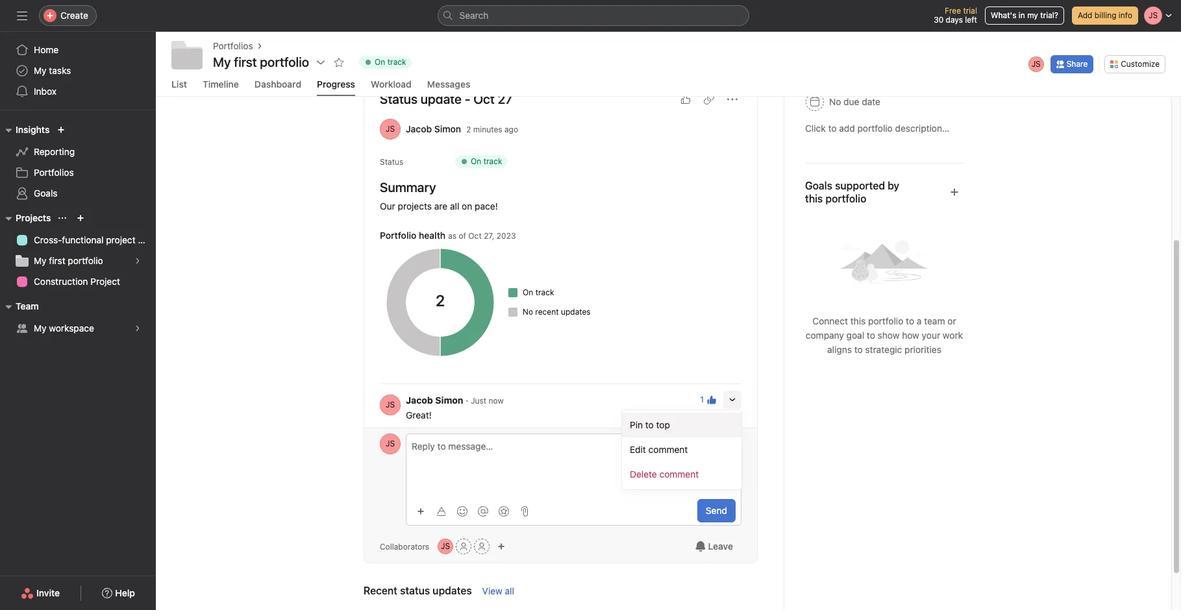 Task type: describe. For each thing, give the bounding box(es) containing it.
strategic
[[865, 344, 902, 355]]

free
[[945, 6, 961, 16]]

pin
[[630, 419, 643, 431]]

27,
[[484, 231, 494, 241]]

company
[[806, 330, 844, 341]]

hide sidebar image
[[17, 10, 27, 21]]

insights element
[[0, 118, 156, 206]]

invite button
[[12, 582, 68, 605]]

first portfolio
[[234, 55, 309, 69]]

my first portfolio link
[[8, 251, 148, 271]]

view all button
[[482, 586, 514, 597]]

portfolio health as of oct 27, 2023
[[380, 230, 516, 241]]

insights button
[[0, 122, 50, 138]]

show options image
[[316, 57, 326, 68]]

formatting image
[[436, 506, 447, 517]]

insert an object image
[[417, 507, 425, 515]]

add or remove collaborators image
[[497, 543, 505, 551]]

2 vertical spatial on track
[[523, 288, 554, 297]]

1 button
[[696, 391, 721, 409]]

2 vertical spatial on
[[523, 288, 533, 297]]

jacob simon · just now
[[406, 395, 504, 406]]

customize
[[1121, 59, 1160, 69]]

see details, my workspace image
[[134, 325, 142, 332]]

view
[[482, 586, 502, 597]]

portfolio for first
[[68, 255, 103, 266]]

our
[[380, 201, 395, 212]]

1
[[700, 395, 704, 405]]

reporting link
[[8, 142, 148, 162]]

more actions image
[[727, 94, 738, 105]]

summary our projects are all on pace!
[[380, 180, 498, 212]]

comment for edit comment
[[648, 444, 688, 455]]

projects button
[[0, 210, 51, 226]]

home link
[[8, 40, 148, 60]]

2023
[[497, 231, 516, 241]]

add billing info button
[[1072, 6, 1138, 25]]

show
[[878, 330, 900, 341]]

2 vertical spatial js button
[[438, 539, 453, 555]]

share
[[1067, 59, 1088, 69]]

no for no recent updates
[[523, 307, 533, 317]]

billing
[[1095, 10, 1117, 20]]

on track inside dropdown button
[[375, 57, 406, 67]]

leave button
[[687, 535, 742, 558]]

portfolio for this
[[868, 316, 903, 327]]

in
[[1019, 10, 1025, 20]]

progress
[[317, 79, 355, 90]]

help button
[[94, 582, 143, 605]]

portfolios link inside insights element
[[8, 162, 148, 183]]

my workspace link
[[8, 318, 148, 339]]

help
[[115, 588, 135, 599]]

goals for goals
[[34, 188, 58, 199]]

info
[[1119, 10, 1132, 20]]

minutes
[[473, 124, 502, 134]]

on inside dropdown button
[[375, 57, 385, 67]]

delete
[[630, 469, 657, 480]]

my for my tasks
[[34, 65, 46, 76]]

add billing info
[[1078, 10, 1132, 20]]

show options, current sort, top image
[[59, 214, 66, 222]]

just
[[471, 396, 486, 406]]

jacob for ·
[[406, 395, 433, 406]]

this portfolio
[[805, 193, 866, 205]]

no recent updates
[[523, 307, 591, 317]]

1 vertical spatial js button
[[380, 434, 401, 455]]

appreciations image
[[499, 506, 509, 517]]

projects
[[16, 212, 51, 223]]

dashboard link
[[255, 79, 301, 96]]

1 vertical spatial all
[[505, 586, 514, 597]]

jacob simon 2 minutes ago
[[406, 123, 518, 134]]

goals link
[[8, 183, 148, 204]]

view all
[[482, 586, 514, 597]]

list
[[171, 79, 187, 90]]

my for my workspace
[[34, 323, 46, 334]]

functional
[[62, 234, 104, 245]]

messages link
[[427, 79, 470, 96]]

connect this portfolio to a team or company goal to show how your work aligns to strategic priorities
[[806, 316, 963, 355]]

project
[[106, 234, 136, 245]]

project
[[90, 276, 120, 287]]

send button
[[697, 499, 736, 523]]

-
[[465, 92, 470, 106]]

attach a file or paste an image image
[[519, 506, 530, 517]]

of
[[459, 231, 466, 241]]

status update - oct 27 link
[[380, 92, 513, 106]]

cross-functional project plan link
[[8, 230, 156, 251]]

0 vertical spatial js button
[[380, 395, 401, 416]]

recent
[[535, 307, 559, 317]]

js for the middle js button
[[386, 439, 395, 449]]

team button
[[0, 299, 39, 314]]

updates
[[561, 307, 591, 317]]

1 horizontal spatial track
[[484, 156, 502, 166]]

leave
[[708, 541, 733, 552]]

no due date
[[829, 96, 880, 107]]

supported
[[835, 180, 885, 192]]

my first portfolio
[[34, 255, 103, 266]]

priorities
[[905, 344, 941, 355]]

construction
[[34, 276, 88, 287]]

workspace
[[49, 323, 94, 334]]

collaborators
[[380, 542, 429, 552]]



Task type: locate. For each thing, give the bounding box(es) containing it.
construction project
[[34, 276, 120, 287]]

2 status from the top
[[380, 157, 403, 167]]

0 vertical spatial all
[[450, 201, 459, 212]]

oct
[[473, 92, 495, 106], [468, 231, 482, 241]]

send
[[706, 505, 727, 516]]

portfolio inside "projects" element
[[68, 255, 103, 266]]

goal
[[847, 330, 864, 341]]

1 vertical spatial no
[[523, 307, 533, 317]]

no left due
[[829, 96, 841, 107]]

js for js button to the bottom
[[441, 542, 450, 551]]

simon for 2
[[434, 123, 461, 134]]

no left the recent on the left bottom
[[523, 307, 533, 317]]

reporting
[[34, 146, 75, 157]]

all inside summary our projects are all on pace!
[[450, 201, 459, 212]]

0 vertical spatial status
[[380, 92, 418, 106]]

home
[[34, 44, 59, 55]]

to
[[906, 316, 914, 327], [867, 330, 875, 341], [854, 344, 863, 355], [645, 419, 654, 431]]

edit comment
[[630, 444, 688, 455]]

see details, my first portfolio image
[[134, 257, 142, 265]]

no
[[829, 96, 841, 107], [523, 307, 533, 317]]

1 horizontal spatial on track
[[471, 156, 502, 166]]

1 vertical spatial portfolios link
[[8, 162, 148, 183]]

first
[[49, 255, 65, 266]]

to left a
[[906, 316, 914, 327]]

0 vertical spatial simon
[[434, 123, 461, 134]]

oct inside portfolio health as of oct 27, 2023
[[468, 231, 482, 241]]

1 vertical spatial oct
[[468, 231, 482, 241]]

0 vertical spatial no
[[829, 96, 841, 107]]

track down minutes
[[484, 156, 502, 166]]

at mention image
[[478, 506, 488, 517]]

create button
[[39, 5, 97, 26]]

goals up this portfolio on the top right
[[805, 180, 832, 192]]

1 horizontal spatial portfolios link
[[213, 39, 253, 53]]

cross-
[[34, 234, 62, 245]]

1 horizontal spatial portfolio
[[868, 316, 903, 327]]

2 horizontal spatial on track
[[523, 288, 554, 297]]

what's in my trial? button
[[985, 6, 1064, 25]]

trial
[[963, 6, 977, 16]]

connect
[[813, 316, 848, 327]]

comment for delete comment
[[659, 469, 699, 480]]

my inside "link"
[[34, 323, 46, 334]]

to down goal
[[854, 344, 863, 355]]

status down the workload
[[380, 92, 418, 106]]

all left on
[[450, 201, 459, 212]]

2 horizontal spatial on
[[523, 288, 533, 297]]

0 vertical spatial portfolios link
[[213, 39, 253, 53]]

your
[[922, 330, 940, 341]]

1 vertical spatial on track
[[471, 156, 502, 166]]

add to starred image
[[334, 57, 344, 68]]

my
[[1027, 10, 1038, 20]]

track
[[387, 57, 406, 67], [484, 156, 502, 166], [535, 288, 554, 297]]

jacob simon link
[[406, 123, 461, 134], [406, 395, 463, 406]]

pin to top menu item
[[622, 413, 742, 438]]

portfolio health
[[380, 230, 446, 241]]

search button
[[437, 5, 749, 26]]

status updates
[[400, 585, 472, 597]]

pin to top
[[630, 419, 670, 431]]

0 horizontal spatial all
[[450, 201, 459, 212]]

0 horizontal spatial on
[[375, 57, 385, 67]]

0 vertical spatial jacob simon link
[[406, 123, 461, 134]]

team
[[16, 301, 39, 312]]

goals up projects
[[34, 188, 58, 199]]

goals inside goals supported by this portfolio
[[805, 180, 832, 192]]

oct for of
[[468, 231, 482, 241]]

portfolios
[[213, 40, 253, 51], [34, 167, 74, 178]]

on track button
[[353, 53, 417, 71]]

portfolios inside portfolios link
[[34, 167, 74, 178]]

1 horizontal spatial goals
[[805, 180, 832, 192]]

jacob down update
[[406, 123, 432, 134]]

work
[[943, 330, 963, 341]]

jacob simon link up great!
[[406, 395, 463, 406]]

share button
[[1050, 55, 1094, 73]]

jacob for 2
[[406, 123, 432, 134]]

by
[[888, 180, 899, 192]]

portfolios down reporting at the left top
[[34, 167, 74, 178]]

plan
[[138, 234, 156, 245]]

portfolio inside connect this portfolio to a team or company goal to show how your work aligns to strategic priorities
[[868, 316, 903, 327]]

1 vertical spatial portfolio
[[868, 316, 903, 327]]

team
[[924, 316, 945, 327]]

comment up delete comment at bottom
[[648, 444, 688, 455]]

on
[[462, 201, 472, 212]]

new image
[[57, 126, 65, 134]]

0 likes. click to like this task image
[[681, 94, 691, 105]]

oct right -
[[473, 92, 495, 106]]

customize button
[[1105, 55, 1166, 73]]

or
[[948, 316, 956, 327]]

1 horizontal spatial on
[[471, 156, 481, 166]]

0 horizontal spatial on track
[[375, 57, 406, 67]]

left
[[965, 15, 977, 25]]

jacob simon link down update
[[406, 123, 461, 134]]

copy link image
[[704, 94, 714, 105]]

what's in my trial?
[[991, 10, 1058, 20]]

1 vertical spatial comment
[[659, 469, 699, 480]]

free trial 30 days left
[[934, 6, 977, 25]]

edit
[[630, 444, 646, 455]]

1 vertical spatial track
[[484, 156, 502, 166]]

add
[[1078, 10, 1092, 20]]

track up the workload
[[387, 57, 406, 67]]

all right view
[[505, 586, 514, 597]]

0 vertical spatial on track
[[375, 57, 406, 67]]

status up summary
[[380, 157, 403, 167]]

0 horizontal spatial track
[[387, 57, 406, 67]]

search list box
[[437, 5, 749, 26]]

no for no due date
[[829, 96, 841, 107]]

oct right of
[[468, 231, 482, 241]]

top
[[656, 419, 670, 431]]

dashboard
[[255, 79, 301, 90]]

workload
[[371, 79, 412, 90]]

0 vertical spatial oct
[[473, 92, 495, 106]]

construction project link
[[8, 271, 148, 292]]

as
[[448, 231, 457, 241]]

search
[[459, 10, 489, 21]]

0 vertical spatial portfolios
[[213, 40, 253, 51]]

a
[[917, 316, 922, 327]]

2 jacob from the top
[[406, 395, 433, 406]]

1 status from the top
[[380, 92, 418, 106]]

create
[[60, 10, 88, 21]]

2 horizontal spatial track
[[535, 288, 554, 297]]

·
[[466, 395, 468, 406]]

js button
[[380, 395, 401, 416], [380, 434, 401, 455], [438, 539, 453, 555]]

projects element
[[0, 206, 156, 295]]

date
[[862, 96, 880, 107]]

new project or portfolio image
[[77, 214, 85, 222]]

my up 'timeline'
[[213, 55, 231, 69]]

portfolio up show
[[868, 316, 903, 327]]

0 vertical spatial comment
[[648, 444, 688, 455]]

workload link
[[371, 79, 412, 96]]

messages
[[427, 79, 470, 90]]

on up no recent updates at the bottom of the page
[[523, 288, 533, 297]]

my inside global element
[[34, 65, 46, 76]]

0 vertical spatial portfolio
[[68, 255, 103, 266]]

on down 2
[[471, 156, 481, 166]]

teams element
[[0, 295, 156, 342]]

timeline link
[[203, 79, 239, 96]]

comment down edit comment on the bottom right of page
[[659, 469, 699, 480]]

toolbar
[[412, 502, 534, 520]]

1 vertical spatial simon
[[435, 395, 463, 406]]

my inside "projects" element
[[34, 255, 46, 266]]

on track down minutes
[[471, 156, 502, 166]]

simon left ·
[[435, 395, 463, 406]]

jacob up great!
[[406, 395, 433, 406]]

to right the pin
[[645, 419, 654, 431]]

1 vertical spatial portfolios
[[34, 167, 74, 178]]

oct for -
[[473, 92, 495, 106]]

add parent goal image
[[949, 187, 960, 197]]

portfolios up "my first portfolio"
[[213, 40, 253, 51]]

1 horizontal spatial no
[[829, 96, 841, 107]]

1 jacob simon link from the top
[[406, 123, 461, 134]]

1 vertical spatial on
[[471, 156, 481, 166]]

2 jacob simon link from the top
[[406, 395, 463, 406]]

0 horizontal spatial portfolio
[[68, 255, 103, 266]]

my tasks
[[34, 65, 71, 76]]

how
[[902, 330, 919, 341]]

goals for goals supported by this portfolio
[[805, 180, 832, 192]]

now
[[489, 396, 504, 406]]

due
[[844, 96, 859, 107]]

0 vertical spatial on
[[375, 57, 385, 67]]

status update - oct 27
[[380, 92, 513, 106]]

to inside pin to top menu item
[[645, 419, 654, 431]]

tasks
[[49, 65, 71, 76]]

goals supported by this portfolio
[[805, 180, 899, 205]]

portfolios link up "my first portfolio"
[[213, 39, 253, 53]]

comment
[[648, 444, 688, 455], [659, 469, 699, 480]]

my left 'first'
[[34, 255, 46, 266]]

great!
[[406, 410, 432, 421]]

status for status update - oct 27
[[380, 92, 418, 106]]

0 vertical spatial track
[[387, 57, 406, 67]]

show options image
[[729, 396, 736, 404]]

no inside dropdown button
[[829, 96, 841, 107]]

my for my first portfolio
[[213, 55, 231, 69]]

1 vertical spatial status
[[380, 157, 403, 167]]

0 vertical spatial jacob
[[406, 123, 432, 134]]

js for top js button
[[386, 400, 395, 410]]

status for status
[[380, 157, 403, 167]]

simon left 2
[[434, 123, 461, 134]]

my down team
[[34, 323, 46, 334]]

0 horizontal spatial portfolios
[[34, 167, 74, 178]]

on track up the recent on the left bottom
[[523, 288, 554, 297]]

1 horizontal spatial portfolios
[[213, 40, 253, 51]]

what's
[[991, 10, 1017, 20]]

my left tasks on the left of page
[[34, 65, 46, 76]]

global element
[[0, 32, 156, 110]]

summary
[[380, 180, 436, 195]]

projects
[[398, 201, 432, 212]]

portfolios link down reporting at the left top
[[8, 162, 148, 183]]

on up the workload
[[375, 57, 385, 67]]

2 vertical spatial track
[[535, 288, 554, 297]]

0 horizontal spatial goals
[[34, 188, 58, 199]]

my for my first portfolio
[[34, 255, 46, 266]]

to right goal
[[867, 330, 875, 341]]

aligns
[[827, 344, 852, 355]]

emoji image
[[457, 506, 468, 517]]

recent status updates
[[364, 585, 472, 597]]

1 vertical spatial jacob simon link
[[406, 395, 463, 406]]

portfolio down cross-functional project plan link
[[68, 255, 103, 266]]

1 horizontal spatial all
[[505, 586, 514, 597]]

on track
[[375, 57, 406, 67], [471, 156, 502, 166], [523, 288, 554, 297]]

are
[[434, 201, 448, 212]]

my workspace
[[34, 323, 94, 334]]

timeline
[[203, 79, 239, 90]]

goals inside insights element
[[34, 188, 58, 199]]

on track up the workload
[[375, 57, 406, 67]]

1 jacob from the top
[[406, 123, 432, 134]]

simon for ·
[[435, 395, 463, 406]]

1 vertical spatial jacob
[[406, 395, 433, 406]]

track inside dropdown button
[[387, 57, 406, 67]]

this
[[850, 316, 866, 327]]

0 horizontal spatial portfolios link
[[8, 162, 148, 183]]

0 horizontal spatial no
[[523, 307, 533, 317]]

track up the recent on the left bottom
[[535, 288, 554, 297]]



Task type: vqa. For each thing, say whether or not it's contained in the screenshot.
No Due Date
yes



